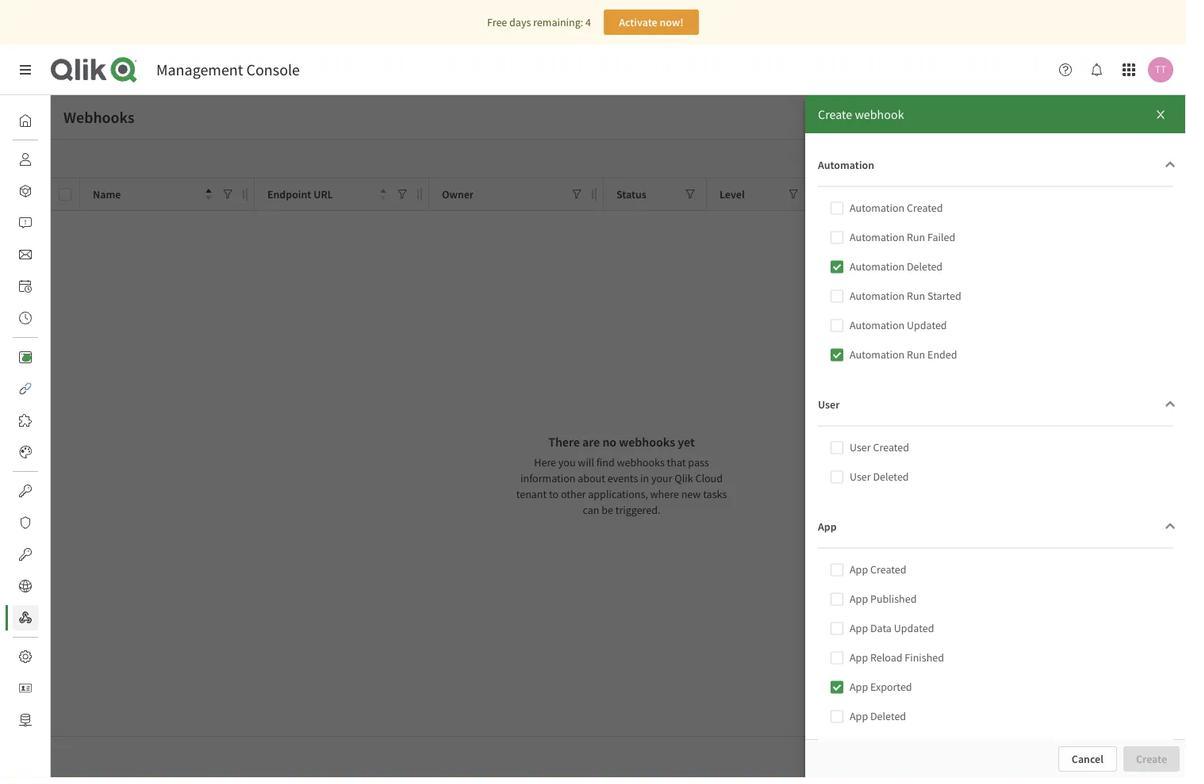 Task type: vqa. For each thing, say whether or not it's contained in the screenshot.
The Deleted related to Automation Deleted
yes



Task type: describe. For each thing, give the bounding box(es) containing it.
free
[[487, 15, 508, 29]]

themes link
[[13, 440, 88, 465]]

web
[[51, 580, 71, 594]]

created by
[[823, 187, 874, 201]]

owner
[[442, 187, 474, 201]]

1 vertical spatial webhooks
[[617, 456, 665, 470]]

themes
[[51, 445, 88, 460]]

content image
[[19, 351, 32, 364]]

alerts image
[[19, 217, 32, 229]]

spaces image
[[19, 185, 32, 198]]

run for failed
[[907, 231, 926, 245]]

deleted for user deleted
[[874, 470, 909, 485]]

schedules image
[[19, 280, 32, 293]]

will
[[578, 456, 595, 470]]

by for created by
[[863, 187, 874, 201]]

finished
[[905, 651, 945, 666]]

in
[[641, 472, 650, 486]]

home link
[[13, 108, 79, 133]]

automation created
[[850, 201, 944, 215]]

home
[[51, 114, 79, 128]]

created
[[1153, 187, 1187, 201]]

user button
[[819, 383, 1184, 427]]

url
[[314, 187, 333, 201]]

user for user
[[819, 398, 840, 412]]

spaces
[[51, 184, 83, 198]]

your
[[652, 472, 673, 486]]

to
[[549, 487, 559, 502]]

app for app deleted
[[850, 710, 869, 724]]

oauth
[[51, 548, 80, 562]]

run for ended
[[907, 348, 926, 362]]

of
[[1059, 749, 1070, 765]]

automation for automation run failed
[[850, 231, 905, 245]]

management console element
[[156, 60, 300, 80]]

cloud
[[696, 472, 723, 486]]

settings
[[51, 650, 89, 664]]

data gateways image
[[19, 715, 32, 727]]

app for app
[[819, 520, 837, 534]]

app data updated
[[850, 622, 935, 636]]

can
[[583, 503, 600, 518]]

generic links image
[[19, 383, 32, 395]]

open sidebar menu image
[[19, 64, 32, 76]]

management
[[156, 60, 243, 80]]

ended
[[928, 348, 958, 362]]

navigation pane element
[[0, 102, 89, 740]]

yet
[[678, 434, 695, 450]]

automation for automation updated
[[850, 319, 905, 333]]

published
[[871, 593, 917, 607]]

other
[[561, 487, 586, 502]]

qlik
[[675, 472, 694, 486]]

app published
[[850, 593, 917, 607]]

there
[[549, 434, 580, 450]]

1 vertical spatial updated
[[907, 319, 948, 333]]

events
[[51, 311, 82, 325]]

alerts
[[51, 216, 77, 230]]

deleted for automation deleted
[[907, 260, 943, 274]]

here
[[535, 456, 557, 470]]

activate
[[619, 15, 658, 29]]

user deleted
[[850, 470, 909, 485]]

events image
[[19, 312, 32, 325]]

app button
[[819, 505, 1184, 549]]

tenant
[[517, 487, 547, 502]]

data
[[871, 622, 892, 636]]

days
[[510, 15, 531, 29]]

deleted for app deleted
[[871, 710, 907, 724]]

0 vertical spatial updated
[[954, 187, 995, 201]]

automation for automation
[[819, 158, 875, 172]]

management console
[[156, 60, 300, 80]]

2 vertical spatial updated
[[894, 622, 935, 636]]

automation for automation created
[[850, 201, 905, 215]]

themes image
[[19, 446, 32, 459]]

cancel button
[[1059, 747, 1118, 772]]

subscriptions image
[[19, 248, 32, 261]]

app for app data updated
[[850, 622, 869, 636]]

applications,
[[588, 487, 648, 502]]

4
[[586, 15, 591, 29]]

name button
[[93, 184, 212, 205]]

reload
[[871, 651, 903, 666]]

terry turtle image
[[1149, 57, 1174, 83]]

date created button
[[1129, 184, 1187, 205]]

endpoint
[[268, 187, 312, 201]]

user for user deleted
[[850, 470, 871, 485]]

exported
[[871, 681, 913, 695]]

create new button
[[1102, 146, 1181, 171]]

events link
[[13, 306, 82, 331]]

now!
[[660, 15, 684, 29]]

level
[[720, 187, 745, 201]]

created for automation
[[907, 201, 944, 215]]

you
[[559, 456, 576, 470]]

endpoint url
[[268, 187, 333, 201]]



Task type: locate. For each thing, give the bounding box(es) containing it.
run left failed
[[907, 231, 926, 245]]

1 horizontal spatial 0
[[1072, 749, 1078, 765]]

user
[[819, 398, 840, 412], [850, 441, 871, 455], [850, 470, 871, 485]]

console
[[247, 60, 300, 80]]

app for app published
[[850, 593, 869, 607]]

user inside dropdown button
[[819, 398, 840, 412]]

0 horizontal spatial new
[[682, 487, 701, 502]]

0 vertical spatial new
[[1148, 152, 1168, 166]]

remaining:
[[534, 15, 584, 29]]

app for app exported
[[850, 681, 869, 695]]

by for updated by
[[998, 187, 1009, 201]]

pass
[[689, 456, 709, 470]]

information
[[521, 472, 576, 486]]

automation inside 'dropdown button'
[[819, 158, 875, 172]]

app deleted
[[850, 710, 907, 724]]

create up date on the right top of the page
[[1114, 152, 1145, 166]]

create new
[[1114, 152, 1168, 166]]

1 vertical spatial user
[[850, 441, 871, 455]]

0 vertical spatial user
[[819, 398, 840, 412]]

no
[[603, 434, 617, 450]]

automation up automation deleted
[[850, 231, 905, 245]]

new
[[1148, 152, 1168, 166], [682, 487, 701, 502]]

api keys image
[[19, 485, 32, 498]]

updated up ended
[[907, 319, 948, 333]]

webhooks
[[620, 434, 676, 450], [617, 456, 665, 470]]

0 vertical spatial run
[[907, 231, 926, 245]]

that
[[667, 456, 686, 470]]

deleted down user created
[[874, 470, 909, 485]]

spaces link
[[13, 179, 83, 204]]

events
[[608, 472, 639, 486]]

activate now! link
[[604, 10, 699, 35]]

updated
[[954, 187, 995, 201], [907, 319, 948, 333], [894, 622, 935, 636]]

created up failed
[[907, 201, 944, 215]]

automation run started
[[850, 289, 962, 304]]

webhook
[[855, 106, 905, 122]]

create inside button
[[1114, 152, 1145, 166]]

1 horizontal spatial by
[[998, 187, 1009, 201]]

deleted down failed
[[907, 260, 943, 274]]

be
[[602, 503, 614, 518]]

run left ended
[[907, 348, 926, 362]]

0
[[1050, 749, 1056, 765], [1072, 749, 1078, 765]]

new up date created
[[1148, 152, 1168, 166]]

created for user
[[874, 441, 910, 455]]

automation up automation run failed
[[850, 201, 905, 215]]

find
[[597, 456, 615, 470]]

webhooks
[[64, 108, 135, 127]]

0 horizontal spatial create
[[819, 106, 853, 122]]

identity provider image
[[19, 683, 32, 695]]

app for app created
[[850, 563, 869, 577]]

1 run from the top
[[907, 231, 926, 245]]

2 vertical spatial user
[[850, 470, 871, 485]]

date
[[1129, 187, 1151, 201]]

automation deleted
[[850, 260, 943, 274]]

1 vertical spatial run
[[907, 289, 926, 304]]

create webhook
[[819, 106, 905, 122]]

user created
[[850, 441, 910, 455]]

1 by from the left
[[863, 187, 874, 201]]

automation up "automation run ended"
[[850, 319, 905, 333]]

created for app
[[871, 563, 907, 577]]

date created
[[1129, 187, 1187, 201]]

created up automation run failed
[[823, 187, 861, 201]]

1 vertical spatial deleted
[[874, 470, 909, 485]]

updated by
[[954, 187, 1009, 201]]

run left started
[[907, 289, 926, 304]]

webhooks up the in
[[617, 456, 665, 470]]

automation
[[819, 158, 875, 172], [850, 201, 905, 215], [850, 231, 905, 245], [850, 260, 905, 274], [850, 289, 905, 304], [850, 319, 905, 333], [850, 348, 905, 362]]

0 horizontal spatial 0
[[1050, 749, 1056, 765]]

0-0 of 0
[[1040, 749, 1078, 765]]

automation down automation run failed
[[850, 260, 905, 274]]

automation down automation deleted
[[850, 289, 905, 304]]

3 run from the top
[[907, 348, 926, 362]]

2 vertical spatial run
[[907, 348, 926, 362]]

1 horizontal spatial create
[[1114, 152, 1145, 166]]

0 left of
[[1050, 749, 1056, 765]]

0 vertical spatial create
[[819, 106, 853, 122]]

by
[[863, 187, 874, 201], [998, 187, 1009, 201]]

there are no webhooks yet here you will find webhooks that pass information about events in your qlik cloud tenant to other applications, where new tasks can be triggered.
[[517, 434, 727, 518]]

about
[[578, 472, 606, 486]]

activate now!
[[619, 15, 684, 29]]

automation down the automation updated
[[850, 348, 905, 362]]

tasks
[[704, 487, 727, 502]]

automation updated
[[850, 319, 948, 333]]

where
[[651, 487, 679, 502]]

users image
[[19, 153, 32, 166]]

0 horizontal spatial by
[[863, 187, 874, 201]]

app created
[[850, 563, 907, 577]]

web link
[[13, 574, 71, 599]]

2 vertical spatial deleted
[[871, 710, 907, 724]]

updated up failed
[[954, 187, 995, 201]]

automation button
[[819, 143, 1184, 187]]

1 vertical spatial new
[[682, 487, 701, 502]]

oauth image
[[19, 549, 32, 561]]

name
[[93, 187, 121, 201]]

automation for automation deleted
[[850, 260, 905, 274]]

created
[[823, 187, 861, 201], [907, 201, 944, 215], [874, 441, 910, 455], [871, 563, 907, 577]]

webhooks up the "that"
[[620, 434, 676, 450]]

started
[[928, 289, 962, 304]]

automation for automation run started
[[850, 289, 905, 304]]

failed
[[928, 231, 956, 245]]

created up user deleted
[[874, 441, 910, 455]]

webhooks image
[[19, 612, 32, 625]]

app for app reload finished
[[850, 651, 869, 666]]

are
[[583, 434, 600, 450]]

0 right of
[[1072, 749, 1078, 765]]

oauth link
[[13, 542, 80, 568]]

cancel
[[1072, 753, 1104, 767]]

run
[[907, 231, 926, 245], [907, 289, 926, 304], [907, 348, 926, 362]]

app reload finished
[[850, 651, 945, 666]]

new inside there are no webhooks yet here you will find webhooks that pass information about events in your qlik cloud tenant to other applications, where new tasks can be triggered.
[[682, 487, 701, 502]]

app inside dropdown button
[[819, 520, 837, 534]]

automation for automation run ended
[[850, 348, 905, 362]]

create for create new
[[1114, 152, 1145, 166]]

endpoint url button
[[268, 184, 387, 205]]

app exported
[[850, 681, 913, 695]]

free days remaining: 4
[[487, 15, 591, 29]]

new down qlik
[[682, 487, 701, 502]]

content security policy image
[[19, 517, 32, 530]]

1 vertical spatial create
[[1114, 152, 1145, 166]]

run for started
[[907, 289, 926, 304]]

1 0 from the left
[[1050, 749, 1056, 765]]

new connector image
[[23, 354, 31, 362]]

0 vertical spatial deleted
[[907, 260, 943, 274]]

triggered.
[[616, 503, 661, 518]]

status
[[617, 187, 647, 201]]

home image
[[19, 114, 32, 127]]

automation run failed
[[850, 231, 956, 245]]

2 0 from the left
[[1072, 749, 1078, 765]]

alerts link
[[13, 210, 77, 236]]

created up published in the right bottom of the page
[[871, 563, 907, 577]]

updated up the finished
[[894, 622, 935, 636]]

deleted
[[907, 260, 943, 274], [874, 470, 909, 485], [871, 710, 907, 724]]

create
[[819, 106, 853, 122], [1114, 152, 1145, 166]]

2 run from the top
[[907, 289, 926, 304]]

content link
[[13, 345, 88, 370]]

create for create webhook
[[819, 106, 853, 122]]

new inside button
[[1148, 152, 1168, 166]]

create left "webhook" at top
[[819, 106, 853, 122]]

automation run ended
[[850, 348, 958, 362]]

deleted down the exported
[[871, 710, 907, 724]]

user for user created
[[850, 441, 871, 455]]

0 vertical spatial webhooks
[[620, 434, 676, 450]]

2 by from the left
[[998, 187, 1009, 201]]

extensions image
[[19, 414, 32, 427]]

automation up created by
[[819, 158, 875, 172]]

1 horizontal spatial new
[[1148, 152, 1168, 166]]



